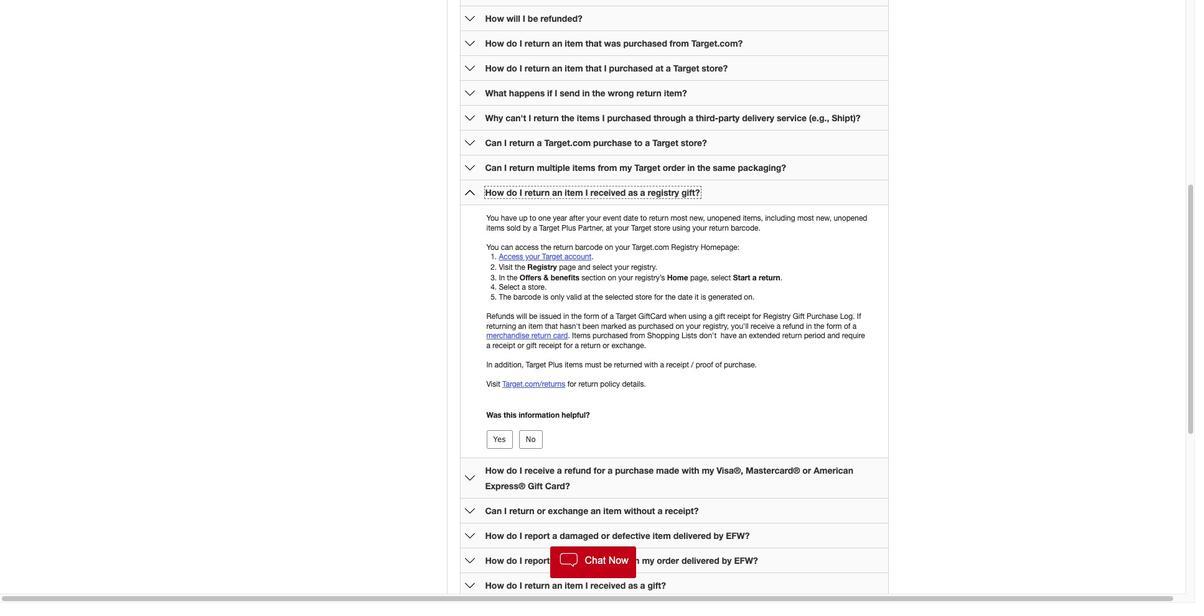 Task type: describe. For each thing, give the bounding box(es) containing it.
gift inside refunds will be issued in the form of a target giftcard when using a gift receipt for registry gift purchase log. if returning an item that hasn't been marked as purchased on your registry, you'll receive a refund in the form of a merchandise return card
[[793, 313, 805, 321]]

exchange
[[548, 506, 589, 517]]

purchased inside the . items purchased from shopping lists don't  have an extended return period and require a receipt or gift receipt for a return or exchange.
[[593, 332, 628, 341]]

it
[[695, 293, 699, 302]]

third-
[[696, 113, 719, 123]]

store inside you can access the return barcode on your target.com registry homepage: access your target account . visit the registry page and select your registry. in the offers & benefits section on your registry's home page, select start a return . select a store. the barcode is only valid at the selected store for the date it is generated on.
[[636, 293, 652, 302]]

target up "target.com/returns" link
[[526, 361, 546, 370]]

date inside "you have up to one year after your event date to return most new, unopened items, including most new, unopened items sold by a target plus partner, at your target store using your return barcode."
[[624, 214, 638, 223]]

an inside refunds will be issued in the form of a target giftcard when using a gift receipt for registry gift purchase log. if returning an item that hasn't been marked as purchased on your registry, you'll receive a refund in the form of a merchandise return card
[[518, 322, 527, 331]]

visa®,
[[717, 466, 744, 476]]

merchandise
[[487, 332, 530, 341]]

if
[[547, 88, 553, 98]]

1 vertical spatial delivered
[[682, 556, 720, 567]]

on inside refunds will be issued in the form of a target giftcard when using a gift receipt for registry gift purchase log. if returning an item that hasn't been marked as purchased on your registry, you'll receive a refund in the form of a merchandise return card
[[676, 322, 684, 331]]

proof
[[696, 361, 714, 370]]

shopping
[[647, 332, 680, 341]]

item up after
[[565, 187, 583, 198]]

1 vertical spatial order
[[657, 556, 679, 567]]

how will i be refunded? link
[[485, 13, 583, 24]]

have inside "you have up to one year after your event date to return most new, unopened items, including most new, unopened items sold by a target plus partner, at your target store using your return barcode."
[[501, 214, 517, 223]]

0 vertical spatial with
[[644, 361, 658, 370]]

a down offers
[[522, 283, 526, 292]]

how for how do i return an item that was purchased from target.com?
[[485, 38, 504, 49]]

from left "target.com?"
[[670, 38, 689, 49]]

can
[[501, 243, 513, 252]]

or inside how do i receive a refund for a purchase made with my visa®, mastercard® or american express® gift card?
[[803, 466, 812, 476]]

can for can i return or exchange an item without a receipt?
[[485, 506, 502, 517]]

that for was
[[586, 38, 602, 49]]

from down can i return a target.com purchase to a target store?
[[598, 163, 617, 173]]

be inside refunds will be issued in the form of a target giftcard when using a gift receipt for registry gift purchase log. if returning an item that hasn't been marked as purchased on your registry, you'll receive a refund in the form of a merchandise return card
[[529, 313, 538, 321]]

2 horizontal spatial .
[[781, 274, 783, 282]]

how do i return an item i received as a registry gift? link
[[485, 187, 700, 198]]

to right the event
[[641, 214, 647, 223]]

addition,
[[495, 361, 524, 370]]

1 horizontal spatial .
[[592, 253, 594, 262]]

target up "item?"
[[674, 63, 699, 73]]

2 vertical spatial my
[[642, 556, 655, 567]]

an up how do i return an item i received as a gift? at the bottom of page
[[553, 556, 563, 567]]

. inside the . items purchased from shopping lists don't  have an extended return period and require a receipt or gift receipt for a return or exchange.
[[568, 332, 570, 341]]

how do i receive a refund for a purchase made with my visa®, mastercard® or american express® gift card?
[[485, 466, 854, 492]]

refunds will be issued in the form of a target giftcard when using a gift receipt for registry gift purchase log. if returning an item that hasn't been marked as purchased on your registry, you'll receive a refund in the form of a merchandise return card
[[487, 313, 861, 341]]

items left must
[[565, 361, 583, 370]]

1 horizontal spatial barcode
[[575, 243, 603, 252]]

or down marked
[[603, 342, 610, 350]]

purchased inside refunds will be issued in the form of a target giftcard when using a gift receipt for registry gift purchase log. if returning an item that hasn't been marked as purchased on your registry, you'll receive a refund in the form of a merchandise return card
[[638, 322, 674, 331]]

0 vertical spatial of
[[601, 313, 608, 321]]

a left the damaged
[[553, 531, 558, 542]]

circle arrow e image for how will i be refunded?
[[465, 13, 475, 23]]

and inside you can access the return barcode on your target.com registry homepage: access your target account . visit the registry page and select your registry. in the offers & benefits section on your registry's home page, select start a return . select a store. the barcode is only valid at the selected store for the date it is generated on.
[[578, 263, 591, 272]]

with inside how do i receive a refund for a purchase made with my visa®, mastercard® or american express® gift card?
[[682, 466, 700, 476]]

or down "merchandise return card" link
[[518, 342, 524, 350]]

purchase
[[807, 313, 838, 321]]

how do i return an item that i purchased at a target store?
[[485, 63, 728, 73]]

the up hasn't
[[571, 313, 582, 321]]

service
[[777, 113, 807, 123]]

for inside how do i receive a refund for a purchase made with my visa®, mastercard® or american express® gift card?
[[594, 466, 605, 476]]

1 vertical spatial select
[[711, 274, 731, 282]]

purchased down wrong
[[607, 113, 651, 123]]

item down refunded?
[[565, 38, 583, 49]]

at inside you can access the return barcode on your target.com registry homepage: access your target account . visit the registry page and select your registry. in the offers & benefits section on your registry's home page, select start a return . select a store. the barcode is only valid at the selected store for the date it is generated on.
[[584, 293, 591, 302]]

in up hasn't
[[564, 313, 569, 321]]

circle arrow e image for what happens if i send in the wrong return item?
[[465, 88, 475, 98]]

how will i be refunded?
[[485, 13, 583, 24]]

circle arrow e image for how do i return an item that i purchased at a target store?
[[465, 63, 475, 73]]

items
[[572, 332, 591, 341]]

a down the . items purchased from shopping lists don't  have an extended return period and require a receipt or gift receipt for a return or exchange.
[[660, 361, 664, 370]]

store.
[[528, 283, 547, 292]]

was
[[604, 38, 621, 49]]

receive inside refunds will be issued in the form of a target giftcard when using a gift receipt for registry gift purchase log. if returning an item that hasn't been marked as purchased on your registry, you'll receive a refund in the form of a merchandise return card
[[751, 322, 775, 331]]

item inside refunds will be issued in the form of a target giftcard when using a gift receipt for registry gift purchase log. if returning an item that hasn't been marked as purchased on your registry, you'll receive a refund in the form of a merchandise return card
[[529, 322, 543, 331]]

card?
[[545, 481, 570, 492]]

0 vertical spatial efw?
[[726, 531, 750, 542]]

purchased right was
[[624, 38, 667, 49]]

items inside "you have up to one year after your event date to return most new, unopened items, including most new, unopened items sold by a target plus partner, at your target store using your return barcode."
[[487, 224, 505, 233]]

page
[[559, 263, 576, 272]]

a up extended
[[777, 322, 781, 331]]

circle arrow e image for how do i report an item missing from my order delivered by efw?
[[465, 556, 475, 566]]

was this information helpful?
[[487, 411, 590, 420]]

from inside the . items purchased from shopping lists don't  have an extended return period and require a receipt or gift receipt for a return or exchange.
[[630, 332, 645, 341]]

the down the purchase
[[814, 322, 825, 331]]

can i return multiple items from my target order in the same packaging?
[[485, 163, 786, 173]]

your inside refunds will be issued in the form of a target giftcard when using a gift receipt for registry gift purchase log. if returning an item that hasn't been marked as purchased on your registry, you'll receive a refund in the form of a merchandise return card
[[686, 322, 701, 331]]

chat now
[[585, 556, 629, 567]]

how for how do i report an item missing from my order delivered by efw?
[[485, 556, 504, 567]]

how do i report an item missing from my order delivered by efw?
[[485, 556, 758, 567]]

item up how do i report a damaged or defective item delivered by efw?
[[604, 506, 622, 517]]

require
[[842, 332, 865, 341]]

visit target.com/returns for return policy details.
[[487, 381, 646, 389]]

item right defective
[[653, 531, 671, 542]]

information
[[519, 411, 560, 420]]

how for how do i receive a refund for a purchase made with my visa®, mastercard® or american express® gift card?
[[485, 466, 504, 476]]

a up the can i return multiple items from my target order in the same packaging? in the top of the page
[[645, 138, 650, 148]]

the left wrong
[[592, 88, 606, 98]]

2 horizontal spatial at
[[656, 63, 664, 73]]

the left the same on the top right of the page
[[697, 163, 711, 173]]

an inside the . items purchased from shopping lists don't  have an extended return period and require a receipt or gift receipt for a return or exchange.
[[739, 332, 747, 341]]

purchase inside how do i receive a refund for a purchase made with my visa®, mastercard® or american express® gift card?
[[615, 466, 654, 476]]

how do i return an item that was purchased from target.com?
[[485, 38, 743, 49]]

missing
[[586, 556, 618, 567]]

how for how do i return an item i received as a gift?
[[485, 581, 504, 592]]

for inside the . items purchased from shopping lists don't  have an extended return period and require a receipt or gift receipt for a return or exchange.
[[564, 342, 573, 350]]

how do i report a damaged or defective item delivered by efw?
[[485, 531, 750, 542]]

2 vertical spatial be
[[604, 361, 612, 370]]

helpful?
[[562, 411, 590, 420]]

1 vertical spatial on
[[608, 274, 616, 282]]

issued
[[540, 313, 561, 321]]

or up chat now
[[601, 531, 610, 542]]

express®
[[485, 481, 526, 492]]

2 vertical spatial of
[[716, 361, 722, 370]]

a left third-
[[689, 113, 694, 123]]

marked
[[601, 322, 627, 331]]

0 vertical spatial purchase
[[593, 138, 632, 148]]

an right exchange
[[591, 506, 601, 517]]

page,
[[691, 274, 709, 282]]

a up require on the bottom of page
[[853, 322, 857, 331]]

lists
[[682, 332, 697, 341]]

log.
[[840, 313, 855, 321]]

was
[[487, 411, 502, 420]]

item?
[[664, 88, 687, 98]]

giftcard
[[639, 313, 667, 321]]

an down multiple at the left
[[552, 187, 563, 198]]

target.com/returns
[[503, 381, 566, 389]]

in addition, target plus items must be returned with a receipt / proof of purchase.
[[487, 361, 759, 370]]

report for an
[[525, 556, 550, 567]]

do for how do i report an item missing from my order delivered by efw?
[[507, 556, 517, 567]]

1 vertical spatial visit
[[487, 381, 500, 389]]

can i return a target.com purchase to a target store?
[[485, 138, 707, 148]]

an down chat now link
[[552, 581, 563, 592]]

a down items
[[575, 342, 579, 350]]

0 vertical spatial target.com
[[544, 138, 591, 148]]

returning
[[487, 322, 516, 331]]

a right without
[[658, 506, 663, 517]]

this
[[504, 411, 517, 420]]

what happens if i send in the wrong return item?
[[485, 88, 687, 98]]

registry,
[[703, 322, 729, 331]]

2 is from the left
[[701, 293, 706, 302]]

items up how do i return an item i received as a registry gift?
[[573, 163, 596, 173]]

home
[[667, 273, 688, 282]]

chat now link
[[550, 547, 636, 579]]

receipt inside refunds will be issued in the form of a target giftcard when using a gift receipt for registry gift purchase log. if returning an item that hasn't been marked as purchased on your registry, you'll receive a refund in the form of a merchandise return card
[[728, 313, 750, 321]]

the up when
[[665, 293, 676, 302]]

how do i report an item missing from my order delivered by efw? link
[[485, 556, 758, 567]]

must
[[585, 361, 602, 370]]

item down chat now link
[[565, 581, 583, 592]]

can for can i return multiple items from my target order in the same packaging?
[[485, 163, 502, 173]]

circle arrow e image for how do i return an item that was purchased from target.com?
[[465, 38, 475, 48]]

you for plus
[[487, 214, 499, 223]]

1 vertical spatial in
[[487, 361, 493, 370]]

1 most from the left
[[671, 214, 688, 223]]

0 vertical spatial on
[[605, 243, 613, 252]]

from down defective
[[620, 556, 640, 567]]

1 vertical spatial form
[[827, 322, 842, 331]]

to up the can i return multiple items from my target order in the same packaging? link
[[634, 138, 643, 148]]

1 horizontal spatial registry
[[671, 243, 699, 252]]

as for registry
[[628, 187, 638, 198]]

target down one
[[539, 224, 560, 233]]

a inside "you have up to one year after your event date to return most new, unopened items, including most new, unopened items sold by a target plus partner, at your target store using your return barcode."
[[533, 224, 537, 233]]

period
[[804, 332, 826, 341]]

a up multiple at the left
[[537, 138, 542, 148]]

receive inside how do i receive a refund for a purchase made with my visa®, mastercard® or american express® gift card?
[[525, 466, 555, 476]]

1 unopened from the left
[[707, 214, 741, 223]]

receipt left /
[[666, 361, 689, 370]]

a right "start"
[[753, 273, 757, 282]]

chat now button
[[550, 547, 636, 579]]

as for gift?
[[628, 581, 638, 592]]

circle arrow e image for can i return multiple items from my target order in the same packaging?
[[465, 163, 475, 173]]

can i return multiple items from my target order in the same packaging? link
[[485, 163, 786, 173]]

how for how do i report a damaged or defective item delivered by efw?
[[485, 531, 504, 542]]

a down how do i report an item missing from my order delivered by efw?
[[640, 581, 645, 592]]

my inside how do i receive a refund for a purchase made with my visa®, mastercard® or american express® gift card?
[[702, 466, 714, 476]]

target.com inside you can access the return barcode on your target.com registry homepage: access your target account . visit the registry page and select your registry. in the offers & benefits section on your registry's home page, select start a return . select a store. the barcode is only valid at the selected store for the date it is generated on.
[[632, 243, 669, 252]]

the down section
[[593, 293, 603, 302]]

the up the select
[[507, 274, 518, 282]]

the down send
[[561, 113, 575, 123]]

target.com?
[[692, 38, 743, 49]]

valid
[[567, 293, 582, 302]]

been
[[583, 322, 599, 331]]

and inside the . items purchased from shopping lists don't  have an extended return period and require a receipt or gift receipt for a return or exchange.
[[828, 332, 840, 341]]

made
[[656, 466, 680, 476]]

in left the same on the top right of the page
[[688, 163, 695, 173]]

in up period
[[806, 322, 812, 331]]

why can't i return the items i purchased through a third-party delivery service (e.g., shipt)?
[[485, 113, 861, 123]]

target.com/returns link
[[503, 381, 566, 389]]

card
[[553, 332, 568, 341]]

a up can i return or exchange an item without a receipt?
[[608, 466, 613, 476]]

can for can i return a target.com purchase to a target store?
[[485, 138, 502, 148]]

for inside refunds will be issued in the form of a target giftcard when using a gift receipt for registry gift purchase log. if returning an item that hasn't been marked as purchased on your registry, you'll receive a refund in the form of a merchandise return card
[[753, 313, 762, 321]]

damaged
[[560, 531, 599, 542]]



Task type: locate. For each thing, give the bounding box(es) containing it.
mastercard®
[[746, 466, 800, 476]]

item up "merchandise return card" link
[[529, 322, 543, 331]]

a up access
[[533, 224, 537, 233]]

1 can from the top
[[485, 138, 502, 148]]

registry up extended
[[764, 313, 791, 321]]

1 circle arrow e image from the top
[[465, 13, 475, 23]]

do for how do i receive a refund for a purchase made with my visa®, mastercard® or american express® gift card?
[[507, 466, 517, 476]]

receipt down card
[[539, 342, 562, 350]]

will left refunded?
[[507, 13, 521, 24]]

refund inside refunds will be issued in the form of a target giftcard when using a gift receipt for registry gift purchase log. if returning an item that hasn't been marked as purchased on your registry, you'll receive a refund in the form of a merchandise return card
[[783, 322, 804, 331]]

circle arrow e image for can i return a target.com purchase to a target store?
[[465, 138, 475, 148]]

gift
[[715, 313, 726, 321], [526, 342, 537, 350]]

how for how will i be refunded?
[[485, 13, 504, 24]]

3 circle arrow e image from the top
[[465, 113, 475, 123]]

in left addition,
[[487, 361, 493, 370]]

target up registry.
[[631, 224, 652, 233]]

2 how from the top
[[485, 38, 504, 49]]

most down registry
[[671, 214, 688, 223]]

0 horizontal spatial gift?
[[648, 581, 666, 592]]

0 vertical spatial report
[[525, 531, 550, 542]]

1 circle arrow e image from the top
[[465, 63, 475, 73]]

do for how do i return an item i received as a gift?
[[507, 581, 517, 592]]

if
[[857, 313, 861, 321]]

1 vertical spatial store?
[[681, 138, 707, 148]]

will inside refunds will be issued in the form of a target giftcard when using a gift receipt for registry gift purchase log. if returning an item that hasn't been marked as purchased on your registry, you'll receive a refund in the form of a merchandise return card
[[516, 313, 527, 321]]

gift left card?
[[528, 481, 543, 492]]

an up if at the left of the page
[[552, 63, 563, 73]]

0 vertical spatial barcode
[[575, 243, 603, 252]]

target inside refunds will be issued in the form of a target giftcard when using a gift receipt for registry gift purchase log. if returning an item that hasn't been marked as purchased on your registry, you'll receive a refund in the form of a merchandise return card
[[616, 313, 637, 321]]

an
[[552, 38, 563, 49], [552, 63, 563, 73], [552, 187, 563, 198], [518, 322, 527, 331], [739, 332, 747, 341], [591, 506, 601, 517], [553, 556, 563, 567], [552, 581, 563, 592]]

(e.g.,
[[809, 113, 830, 123]]

0 horizontal spatial form
[[584, 313, 599, 321]]

to right up
[[530, 214, 536, 223]]

from up exchange.
[[630, 332, 645, 341]]

received
[[591, 187, 626, 198], [591, 581, 626, 592]]

store?
[[702, 63, 728, 73], [681, 138, 707, 148]]

for up giftcard
[[654, 293, 663, 302]]

on down the event
[[605, 243, 613, 252]]

1 horizontal spatial my
[[642, 556, 655, 567]]

target.com
[[544, 138, 591, 148], [632, 243, 669, 252]]

to
[[634, 138, 643, 148], [530, 214, 536, 223], [641, 214, 647, 223]]

why
[[485, 113, 503, 123]]

registry for been
[[764, 313, 791, 321]]

that up what happens if i send in the wrong return item? link
[[586, 63, 602, 73]]

1 horizontal spatial new,
[[816, 214, 832, 223]]

received down chat now
[[591, 581, 626, 592]]

for inside you can access the return barcode on your target.com registry homepage: access your target account . visit the registry page and select your registry. in the offers & benefits section on your registry's home page, select start a return . select a store. the barcode is only valid at the selected store for the date it is generated on.
[[654, 293, 663, 302]]

by inside "you have up to one year after your event date to return most new, unopened items, including most new, unopened items sold by a target plus partner, at your target store using your return barcode."
[[523, 224, 531, 233]]

1 vertical spatial target.com
[[632, 243, 669, 252]]

0 vertical spatial store?
[[702, 63, 728, 73]]

1 vertical spatial gift
[[528, 481, 543, 492]]

received for gift?
[[591, 581, 626, 592]]

1 vertical spatial that
[[586, 63, 602, 73]]

how do i return an item that was purchased from target.com? link
[[485, 38, 743, 49]]

item left chat
[[565, 556, 583, 567]]

0 horizontal spatial target.com
[[544, 138, 591, 148]]

store down registry's
[[636, 293, 652, 302]]

0 vertical spatial date
[[624, 214, 638, 223]]

0 vertical spatial received
[[591, 187, 626, 198]]

0 vertical spatial using
[[673, 224, 691, 233]]

2 circle arrow e image from the top
[[465, 38, 475, 48]]

1 vertical spatial of
[[844, 322, 851, 331]]

items
[[577, 113, 600, 123], [573, 163, 596, 173], [487, 224, 505, 233], [565, 361, 583, 370]]

4 how from the top
[[485, 187, 504, 198]]

receive
[[751, 322, 775, 331], [525, 466, 555, 476]]

in inside you can access the return barcode on your target.com registry homepage: access your target account . visit the registry page and select your registry. in the offers & benefits section on your registry's home page, select start a return . select a store. the barcode is only valid at the selected store for the date it is generated on.
[[499, 274, 505, 282]]

order right 'now'
[[657, 556, 679, 567]]

or left exchange
[[537, 506, 546, 517]]

an down you'll
[[739, 332, 747, 341]]

do for how do i return an item i received as a registry gift?
[[507, 187, 517, 198]]

i inside how do i receive a refund for a purchase made with my visa®, mastercard® or american express® gift card?
[[520, 466, 522, 476]]

1 vertical spatial will
[[516, 313, 527, 321]]

offers
[[520, 273, 542, 282]]

2 vertical spatial at
[[584, 293, 591, 302]]

most right including
[[798, 214, 814, 223]]

1 vertical spatial by
[[714, 531, 724, 542]]

1 horizontal spatial target.com
[[632, 243, 669, 252]]

for down card
[[564, 342, 573, 350]]

2 horizontal spatial my
[[702, 466, 714, 476]]

purchased up wrong
[[609, 63, 653, 73]]

send
[[560, 88, 580, 98]]

be
[[528, 13, 538, 24], [529, 313, 538, 321], [604, 361, 612, 370]]

after
[[569, 214, 584, 223]]

0 horizontal spatial my
[[620, 163, 632, 173]]

1 vertical spatial refund
[[565, 466, 591, 476]]

circle arrow e image for why can't i return the items i purchased through a third-party delivery service (e.g., shipt)?
[[465, 113, 475, 123]]

1 horizontal spatial store
[[654, 224, 671, 233]]

have down you'll
[[721, 332, 737, 341]]

0 vertical spatial my
[[620, 163, 632, 173]]

at up through
[[656, 63, 664, 73]]

0 vertical spatial be
[[528, 13, 538, 24]]

registry inside refunds will be issued in the form of a target giftcard when using a gift receipt for registry gift purchase log. if returning an item that hasn't been marked as purchased on your registry, you'll receive a refund in the form of a merchandise return card
[[764, 313, 791, 321]]

1 vertical spatial gift
[[526, 342, 537, 350]]

2 as from the top
[[629, 322, 636, 331]]

extended
[[749, 332, 780, 341]]

the down access
[[515, 263, 526, 272]]

item up send
[[565, 63, 583, 73]]

gift inside how do i receive a refund for a purchase made with my visa®, mastercard® or american express® gift card?
[[528, 481, 543, 492]]

homepage:
[[701, 243, 740, 252]]

as inside refunds will be issued in the form of a target giftcard when using a gift receipt for registry gift purchase log. if returning an item that hasn't been marked as purchased on your registry, you'll receive a refund in the form of a merchandise return card
[[629, 322, 636, 331]]

you inside "you have up to one year after your event date to return most new, unopened items, including most new, unopened items sold by a target plus partner, at your target store using your return barcode."
[[487, 214, 499, 223]]

in
[[499, 274, 505, 282], [487, 361, 493, 370]]

0 horizontal spatial gift
[[526, 342, 537, 350]]

0 horizontal spatial unopened
[[707, 214, 741, 223]]

for up can i return or exchange an item without a receipt? link
[[594, 466, 605, 476]]

year
[[553, 214, 567, 223]]

5 circle arrow e image from the top
[[465, 531, 475, 541]]

packaging?
[[738, 163, 786, 173]]

store down registry
[[654, 224, 671, 233]]

merchandise return card link
[[487, 332, 568, 341]]

2 vertical spatial registry
[[764, 313, 791, 321]]

registry
[[648, 187, 679, 198]]

0 vertical spatial form
[[584, 313, 599, 321]]

on
[[605, 243, 613, 252], [608, 274, 616, 282], [676, 322, 684, 331]]

receipt up you'll
[[728, 313, 750, 321]]

how do i return an item i received as a gift? link
[[485, 581, 666, 592]]

in right send
[[583, 88, 590, 98]]

my
[[620, 163, 632, 173], [702, 466, 714, 476], [642, 556, 655, 567]]

for
[[654, 293, 663, 302], [753, 313, 762, 321], [564, 342, 573, 350], [568, 381, 577, 389], [594, 466, 605, 476]]

do for how do i return an item that was purchased from target.com?
[[507, 38, 517, 49]]

purchased
[[624, 38, 667, 49], [609, 63, 653, 73], [607, 113, 651, 123], [638, 322, 674, 331], [593, 332, 628, 341]]

that down issued
[[545, 322, 558, 331]]

as down the can i return multiple items from my target order in the same packaging? link
[[628, 187, 638, 198]]

date inside you can access the return barcode on your target.com registry homepage: access your target account . visit the registry page and select your registry. in the offers & benefits section on your registry's home page, select start a return . select a store. the barcode is only valid at the selected store for the date it is generated on.
[[678, 293, 693, 302]]

how inside how do i receive a refund for a purchase made with my visa®, mastercard® or american express® gift card?
[[485, 466, 504, 476]]

received for registry
[[591, 187, 626, 198]]

as down how do i report an item missing from my order delivered by efw?
[[628, 581, 638, 592]]

including
[[765, 214, 796, 223]]

3 how from the top
[[485, 63, 504, 73]]

you left can
[[487, 243, 499, 252]]

1 new, from the left
[[690, 214, 705, 223]]

0 horizontal spatial barcode
[[514, 293, 541, 302]]

1 how from the top
[[485, 13, 504, 24]]

1 horizontal spatial most
[[798, 214, 814, 223]]

through
[[654, 113, 686, 123]]

for up helpful?
[[568, 381, 577, 389]]

will up "merchandise return card" link
[[516, 313, 527, 321]]

of right "proof"
[[716, 361, 722, 370]]

the
[[592, 88, 606, 98], [561, 113, 575, 123], [697, 163, 711, 173], [541, 243, 552, 252], [515, 263, 526, 272], [507, 274, 518, 282], [593, 293, 603, 302], [665, 293, 676, 302], [571, 313, 582, 321], [814, 322, 825, 331]]

0 horizontal spatial receive
[[525, 466, 555, 476]]

1 vertical spatial store
[[636, 293, 652, 302]]

return inside refunds will be issued in the form of a target giftcard when using a gift receipt for registry gift purchase log. if returning an item that hasn't been marked as purchased on your registry, you'll receive a refund in the form of a merchandise return card
[[532, 332, 551, 341]]

1 vertical spatial plus
[[548, 361, 563, 370]]

a up card?
[[557, 466, 562, 476]]

&
[[544, 273, 549, 282]]

target.com up registry.
[[632, 243, 669, 252]]

1 received from the top
[[591, 187, 626, 198]]

1 vertical spatial barcode
[[514, 293, 541, 302]]

be left issued
[[529, 313, 538, 321]]

3 do from the top
[[507, 187, 517, 198]]

1 vertical spatial you
[[487, 243, 499, 252]]

1 vertical spatial and
[[828, 332, 840, 341]]

6 do from the top
[[507, 556, 517, 567]]

chat
[[585, 556, 606, 567]]

select
[[593, 263, 613, 272], [711, 274, 731, 282]]

1 you from the top
[[487, 214, 499, 223]]

i
[[523, 13, 526, 24], [520, 38, 522, 49], [520, 63, 522, 73], [604, 63, 607, 73], [555, 88, 558, 98], [529, 113, 531, 123], [602, 113, 605, 123], [504, 138, 507, 148], [504, 163, 507, 173], [520, 187, 522, 198], [586, 187, 588, 198], [520, 466, 522, 476], [504, 506, 507, 517], [520, 531, 522, 542], [520, 556, 522, 567], [520, 581, 522, 592], [586, 581, 588, 592]]

2 do from the top
[[507, 63, 517, 73]]

0 vertical spatial will
[[507, 13, 521, 24]]

1 horizontal spatial with
[[682, 466, 700, 476]]

registry.
[[631, 263, 658, 272]]

4 circle arrow e image from the top
[[465, 163, 475, 173]]

a up registry,
[[709, 313, 713, 321]]

in up the select
[[499, 274, 505, 282]]

3 as from the top
[[628, 581, 638, 592]]

0 vertical spatial order
[[663, 163, 685, 173]]

report for a
[[525, 531, 550, 542]]

0 vertical spatial gift
[[793, 313, 805, 321]]

how for how do i return an item that i purchased at a target store?
[[485, 63, 504, 73]]

2 vertical spatial that
[[545, 322, 558, 331]]

0 horizontal spatial .
[[568, 332, 570, 341]]

on down when
[[676, 322, 684, 331]]

will for refunds
[[516, 313, 527, 321]]

with right returned
[[644, 361, 658, 370]]

do inside how do i receive a refund for a purchase made with my visa®, mastercard® or american express® gift card?
[[507, 466, 517, 476]]

gift
[[793, 313, 805, 321], [528, 481, 543, 492]]

1 horizontal spatial refund
[[783, 322, 804, 331]]

store inside "you have up to one year after your event date to return most new, unopened items, including most new, unopened items sold by a target plus partner, at your target store using your return barcode."
[[654, 224, 671, 233]]

date
[[624, 214, 638, 223], [678, 293, 693, 302]]

you inside you can access the return barcode on your target.com registry homepage: access your target account . visit the registry page and select your registry. in the offers & benefits section on your registry's home page, select start a return . select a store. the barcode is only valid at the selected store for the date it is generated on.
[[487, 243, 499, 252]]

1 horizontal spatial gift
[[793, 313, 805, 321]]

7 circle arrow e image from the top
[[465, 581, 475, 591]]

2 new, from the left
[[816, 214, 832, 223]]

same
[[713, 163, 736, 173]]

select up generated
[[711, 274, 731, 282]]

1 horizontal spatial date
[[678, 293, 693, 302]]

receipt?
[[665, 506, 699, 517]]

my left 'visa®,'
[[702, 466, 714, 476]]

2 received from the top
[[591, 581, 626, 592]]

be right must
[[604, 361, 612, 370]]

1 vertical spatial gift?
[[648, 581, 666, 592]]

2 vertical spatial by
[[722, 556, 732, 567]]

0 vertical spatial have
[[501, 214, 517, 223]]

3 circle arrow e image from the top
[[465, 138, 475, 148]]

barcode down the 'store.'
[[514, 293, 541, 302]]

None submit
[[487, 431, 513, 450], [519, 431, 543, 450], [487, 431, 513, 450], [519, 431, 543, 450]]

items,
[[743, 214, 763, 223]]

0 horizontal spatial date
[[624, 214, 638, 223]]

gift left the purchase
[[793, 313, 805, 321]]

my down can i return a target.com purchase to a target store? link
[[620, 163, 632, 173]]

circle arrow e image
[[465, 13, 475, 23], [465, 38, 475, 48], [465, 113, 475, 123], [465, 474, 475, 484], [465, 507, 475, 517], [465, 556, 475, 566], [465, 581, 475, 591]]

refund inside how do i receive a refund for a purchase made with my visa®, mastercard® or american express® gift card?
[[565, 466, 591, 476]]

delivered
[[674, 531, 711, 542], [682, 556, 720, 567]]

0 vertical spatial can
[[485, 138, 502, 148]]

of down log.
[[844, 322, 851, 331]]

0 horizontal spatial new,
[[690, 214, 705, 223]]

multiple
[[537, 163, 570, 173]]

store? down "target.com?"
[[702, 63, 728, 73]]

have inside the . items purchased from shopping lists don't  have an extended return period and require a receipt or gift receipt for a return or exchange.
[[721, 332, 737, 341]]

4 do from the top
[[507, 466, 517, 476]]

at inside "you have up to one year after your event date to return most new, unopened items, including most new, unopened items sold by a target plus partner, at your target store using your return barcode."
[[606, 224, 612, 233]]

1 as from the top
[[628, 187, 638, 198]]

one
[[539, 214, 551, 223]]

access your target account link
[[499, 253, 592, 262]]

return
[[525, 38, 550, 49], [525, 63, 550, 73], [637, 88, 662, 98], [534, 113, 559, 123], [509, 138, 535, 148], [509, 163, 535, 173], [525, 187, 550, 198], [649, 214, 669, 223], [709, 224, 729, 233], [554, 243, 573, 252], [759, 273, 781, 282], [532, 332, 551, 341], [783, 332, 802, 341], [581, 342, 601, 350], [579, 381, 598, 389], [509, 506, 535, 517], [525, 581, 550, 592]]

using inside "you have up to one year after your event date to return most new, unopened items, including most new, unopened items sold by a target plus partner, at your target store using your return barcode."
[[673, 224, 691, 233]]

2 horizontal spatial registry
[[764, 313, 791, 321]]

report down exchange
[[525, 531, 550, 542]]

1 vertical spatial with
[[682, 466, 700, 476]]

0 vertical spatial store
[[654, 224, 671, 233]]

target account
[[542, 253, 592, 262]]

refunds
[[487, 313, 514, 321]]

at right valid
[[584, 293, 591, 302]]

from
[[670, 38, 689, 49], [598, 163, 617, 173], [630, 332, 645, 341], [620, 556, 640, 567]]

6 how from the top
[[485, 531, 504, 542]]

is right it
[[701, 293, 706, 302]]

0 horizontal spatial select
[[593, 263, 613, 272]]

7 do from the top
[[507, 581, 517, 592]]

an down refunded?
[[552, 38, 563, 49]]

1 is from the left
[[543, 293, 549, 302]]

registry's
[[635, 274, 665, 282]]

policy
[[600, 381, 620, 389]]

do for how do i report a damaged or defective item delivered by efw?
[[507, 531, 517, 542]]

when
[[669, 313, 687, 321]]

1 horizontal spatial of
[[716, 361, 722, 370]]

how do i return an item i received as a gift?
[[485, 581, 666, 592]]

what happens if i send in the wrong return item? link
[[485, 88, 687, 98]]

1 report from the top
[[525, 531, 550, 542]]

2 vertical spatial as
[[628, 581, 638, 592]]

0 horizontal spatial of
[[601, 313, 608, 321]]

circle arrow e image for how do i receive a refund for a purchase made with my visa®, mastercard® or american express® gift card?
[[465, 474, 475, 484]]

0 horizontal spatial most
[[671, 214, 688, 223]]

5 do from the top
[[507, 531, 517, 542]]

wrong
[[608, 88, 634, 98]]

8 how from the top
[[485, 581, 504, 592]]

1 horizontal spatial select
[[711, 274, 731, 282]]

1 horizontal spatial and
[[828, 332, 840, 341]]

sold
[[507, 224, 521, 233]]

of
[[601, 313, 608, 321], [844, 322, 851, 331], [716, 361, 722, 370]]

1 vertical spatial efw?
[[734, 556, 758, 567]]

new, right including
[[816, 214, 832, 223]]

defective
[[612, 531, 650, 542]]

delivery
[[742, 113, 775, 123]]

can i return or exchange an item without a receipt?
[[485, 506, 699, 517]]

1 vertical spatial be
[[529, 313, 538, 321]]

form down the purchase
[[827, 322, 842, 331]]

what
[[485, 88, 507, 98]]

0 vertical spatial gift?
[[682, 187, 700, 198]]

gift inside refunds will be issued in the form of a target giftcard when using a gift receipt for registry gift purchase log. if returning an item that hasn't been marked as purchased on your registry, you'll receive a refund in the form of a merchandise return card
[[715, 313, 726, 321]]

you
[[487, 214, 499, 223], [487, 243, 499, 252]]

how do i receive a refund for a purchase made with my visa®, mastercard® or american express® gift card? link
[[485, 466, 854, 492]]

using inside refunds will be issued in the form of a target giftcard when using a gift receipt for registry gift purchase log. if returning an item that hasn't been marked as purchased on your registry, you'll receive a refund in the form of a merchandise return card
[[689, 313, 707, 321]]

target down through
[[653, 138, 679, 148]]

5 how from the top
[[485, 466, 504, 476]]

now
[[609, 556, 629, 567]]

visit inside you can access the return barcode on your target.com registry homepage: access your target account . visit the registry page and select your registry. in the offers & benefits section on your registry's home page, select start a return . select a store. the barcode is only valid at the selected store for the date it is generated on.
[[499, 263, 513, 272]]

2 most from the left
[[798, 214, 814, 223]]

event
[[603, 214, 622, 223]]

1 vertical spatial can
[[485, 163, 502, 173]]

target up registry
[[635, 163, 661, 173]]

a left registry
[[640, 187, 645, 198]]

. items purchased from shopping lists don't  have an extended return period and require a receipt or gift receipt for a return or exchange.
[[487, 332, 865, 350]]

2 unopened from the left
[[834, 214, 868, 223]]

. right "start"
[[781, 274, 783, 282]]

2 can from the top
[[485, 163, 502, 173]]

3 can from the top
[[485, 506, 502, 517]]

circle arrow e image for can i return or exchange an item without a receipt?
[[465, 507, 475, 517]]

registry down "you have up to one year after your event date to return most new, unopened items, including most new, unopened items sold by a target plus partner, at your target store using your return barcode."
[[671, 243, 699, 252]]

registry for benefits
[[528, 263, 557, 272]]

unopened
[[707, 214, 741, 223], [834, 214, 868, 223]]

5 circle arrow e image from the top
[[465, 507, 475, 517]]

7 how from the top
[[485, 556, 504, 567]]

0 horizontal spatial gift
[[528, 481, 543, 492]]

6 circle arrow e image from the top
[[465, 556, 475, 566]]

1 horizontal spatial form
[[827, 322, 842, 331]]

0 vertical spatial receive
[[751, 322, 775, 331]]

gift? down how do i report an item missing from my order delivered by efw? link
[[648, 581, 666, 592]]

do for how do i return an item that i purchased at a target store?
[[507, 63, 517, 73]]

without
[[624, 506, 655, 517]]

you for offers
[[487, 243, 499, 252]]

party
[[719, 113, 740, 123]]

0 vertical spatial in
[[499, 274, 505, 282]]

a up marked
[[610, 313, 614, 321]]

visit
[[499, 263, 513, 272], [487, 381, 500, 389]]

your
[[587, 214, 601, 223], [615, 224, 629, 233], [693, 224, 707, 233], [615, 243, 630, 252], [525, 253, 540, 262], [615, 263, 629, 272], [619, 274, 633, 282], [686, 322, 701, 331]]

report
[[525, 531, 550, 542], [525, 556, 550, 567]]

circle arrow e image for how do i return an item i received as a gift?
[[465, 581, 475, 591]]

2 report from the top
[[525, 556, 550, 567]]

circle arrow e image
[[465, 63, 475, 73], [465, 88, 475, 98], [465, 138, 475, 148], [465, 163, 475, 173], [465, 531, 475, 541]]

a up "item?"
[[666, 63, 671, 73]]

have
[[501, 214, 517, 223], [721, 332, 737, 341]]

purchase.
[[724, 361, 757, 370]]

1 horizontal spatial gift?
[[682, 187, 700, 198]]

0 horizontal spatial and
[[578, 263, 591, 272]]

section
[[582, 274, 606, 282]]

circle arrow s image
[[465, 188, 475, 198]]

4 circle arrow e image from the top
[[465, 474, 475, 484]]

the up access your target account link
[[541, 243, 552, 252]]

1 horizontal spatial at
[[606, 224, 612, 233]]

0 vertical spatial delivered
[[674, 531, 711, 542]]

. down hasn't
[[568, 332, 570, 341]]

will
[[507, 13, 521, 24], [516, 313, 527, 321]]

exchange.
[[612, 342, 646, 350]]

1 do from the top
[[507, 38, 517, 49]]

2 horizontal spatial of
[[844, 322, 851, 331]]

0 vertical spatial as
[[628, 187, 638, 198]]

a down merchandise
[[487, 342, 491, 350]]

2 vertical spatial on
[[676, 322, 684, 331]]

you have up to one year after your event date to return most new, unopened items, including most new, unopened items sold by a target plus partner, at your target store using your return barcode.
[[487, 214, 868, 233]]

select up section
[[593, 263, 613, 272]]

receipt down merchandise
[[493, 342, 516, 350]]

0 horizontal spatial store
[[636, 293, 652, 302]]

will for how
[[507, 13, 521, 24]]

items down what happens if i send in the wrong return item?
[[577, 113, 600, 123]]

0 vertical spatial gift
[[715, 313, 726, 321]]

generated
[[708, 293, 742, 302]]

1 horizontal spatial unopened
[[834, 214, 868, 223]]

report up how do i return an item i received as a gift? link
[[525, 556, 550, 567]]

that inside refunds will be issued in the form of a target giftcard when using a gift receipt for registry gift purchase log. if returning an item that hasn't been marked as purchased on your registry, you'll receive a refund in the form of a merchandise return card
[[545, 322, 558, 331]]

0 vertical spatial visit
[[499, 263, 513, 272]]

gift? right registry
[[682, 187, 700, 198]]

0 horizontal spatial with
[[644, 361, 658, 370]]

with right made
[[682, 466, 700, 476]]

how for how do i return an item i received as a registry gift?
[[485, 187, 504, 198]]

you left up
[[487, 214, 499, 223]]

plus inside "you have up to one year after your event date to return most new, unopened items, including most new, unopened items sold by a target plus partner, at your target store using your return barcode."
[[562, 224, 576, 233]]

have up sold
[[501, 214, 517, 223]]

2 vertical spatial can
[[485, 506, 502, 517]]

0 vertical spatial select
[[593, 263, 613, 272]]

refund
[[783, 322, 804, 331], [565, 466, 591, 476]]

1 vertical spatial received
[[591, 581, 626, 592]]

2 you from the top
[[487, 243, 499, 252]]

circle arrow e image for how do i report a damaged or defective item delivered by efw?
[[465, 531, 475, 541]]

refunded?
[[541, 13, 583, 24]]

0 vertical spatial and
[[578, 263, 591, 272]]

that for i
[[586, 63, 602, 73]]

receive up card?
[[525, 466, 555, 476]]

/
[[691, 361, 694, 370]]

barcode.
[[731, 224, 761, 233]]

gift inside the . items purchased from shopping lists don't  have an extended return period and require a receipt or gift receipt for a return or exchange.
[[526, 342, 537, 350]]

2 circle arrow e image from the top
[[465, 88, 475, 98]]

0 vertical spatial by
[[523, 224, 531, 233]]

you'll
[[731, 322, 749, 331]]



Task type: vqa. For each thing, say whether or not it's contained in the screenshot.
is
yes



